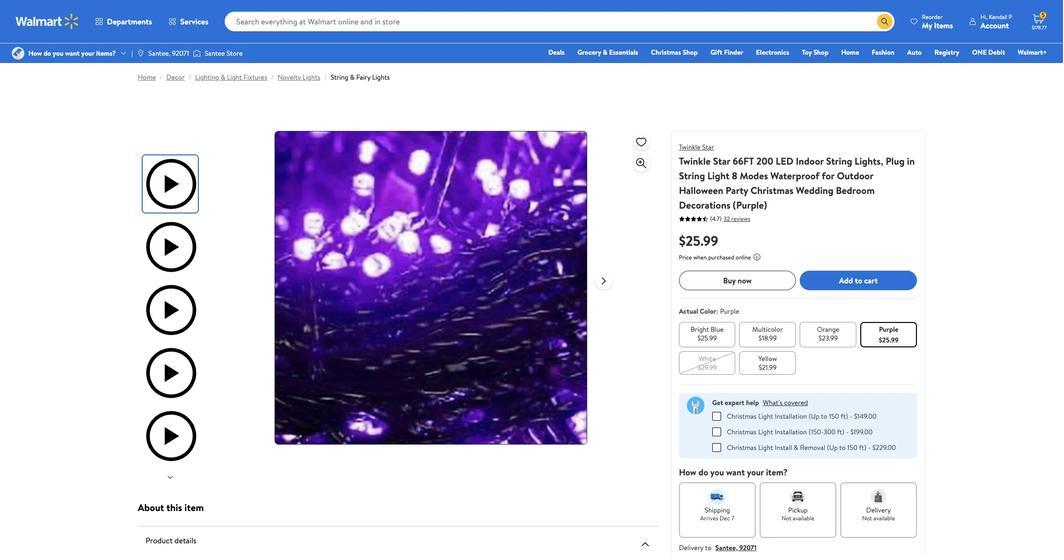 Task type: vqa. For each thing, say whether or not it's contained in the screenshot.
orange
yes



Task type: describe. For each thing, give the bounding box(es) containing it.
gift
[[711, 47, 723, 57]]

plug
[[886, 155, 905, 168]]

pickup
[[789, 506, 808, 515]]

auto link
[[904, 47, 927, 58]]

 image for how do you want your items?
[[12, 47, 24, 60]]

1 vertical spatial string
[[827, 155, 853, 168]]

orange
[[818, 325, 840, 334]]

(purple)
[[734, 199, 768, 212]]

details
[[175, 535, 197, 546]]

0 vertical spatial 150
[[830, 412, 840, 421]]

twinkle star 66ft 200 led indoor string lights, plug in string light 8 modes waterproof for outdoor halloween party christmas wedding bedroom decorations (purple) - image 5 of 7 image
[[143, 408, 200, 465]]

items
[[935, 20, 954, 31]]

toy shop link
[[798, 47, 834, 58]]

intent image for delivery image
[[872, 489, 887, 505]]

walmart+ link
[[1014, 47, 1052, 58]]

actual
[[679, 307, 699, 316]]

item
[[185, 501, 204, 514]]

Christmas Light Install & Removal (Up to 150 ft) - $229.00 checkbox
[[713, 443, 722, 452]]

debit
[[989, 47, 1006, 57]]

do for how do you want your items?
[[44, 48, 51, 58]]

$199.00
[[851, 427, 873, 437]]

outdoor
[[838, 169, 874, 182]]

deals link
[[544, 47, 570, 58]]

pickup not available
[[782, 506, 815, 523]]

your for item?
[[748, 466, 765, 479]]

covered
[[785, 398, 809, 408]]

toy
[[803, 47, 813, 57]]

hi,
[[981, 12, 988, 21]]

departments
[[107, 16, 152, 27]]

christmas light install & removal (up to 150 ft) - $229.00
[[727, 443, 897, 453]]

led
[[776, 155, 794, 168]]

7
[[732, 514, 735, 523]]

white $29.99
[[698, 354, 717, 373]]

store
[[227, 48, 243, 58]]

legal information image
[[754, 253, 762, 261]]

1 vertical spatial star
[[714, 155, 731, 168]]

2 / from the left
[[189, 72, 191, 82]]

price when purchased online
[[679, 253, 752, 262]]

Search search field
[[225, 12, 895, 31]]

& left fairy
[[350, 72, 355, 82]]

not for delivery
[[863, 514, 873, 523]]

help
[[747, 398, 760, 408]]

christmas for christmas shop
[[651, 47, 682, 57]]

1 horizontal spatial 150
[[848, 443, 858, 453]]

0 vertical spatial (up
[[809, 412, 820, 421]]

& right grocery
[[603, 47, 608, 57]]

delivery for to
[[679, 543, 704, 553]]

bedroom
[[837, 184, 875, 197]]

about this item
[[138, 501, 204, 514]]

want for item?
[[727, 466, 746, 479]]

yellow
[[759, 354, 778, 364]]

cart
[[865, 275, 879, 286]]

to inside button
[[856, 275, 863, 286]]

online
[[736, 253, 752, 262]]

$149.00
[[855, 412, 877, 421]]

multicolor $18.99
[[753, 325, 784, 343]]

lighting
[[195, 72, 219, 82]]

$229.00
[[873, 443, 897, 453]]

essentials
[[610, 47, 639, 57]]

lights,
[[855, 155, 884, 168]]

1 / from the left
[[160, 72, 163, 82]]

0 vertical spatial home link
[[838, 47, 864, 58]]

0 vertical spatial ft)
[[841, 412, 849, 421]]

$178.77
[[1033, 24, 1048, 31]]

2 vertical spatial ft)
[[860, 443, 867, 453]]

christmas for christmas light installation (150-300 ft) - $199.00
[[727, 427, 757, 437]]

santee
[[205, 48, 225, 58]]

twinkle star 66ft 200 led indoor string lights, plug in string light 8 modes waterproof for outdoor halloween party christmas wedding bedroom decorations (purple) - image 4 of 7 image
[[143, 345, 200, 402]]

do for how do you want your item?
[[699, 466, 709, 479]]

(4.7)
[[711, 215, 722, 223]]

fixtures
[[244, 72, 268, 82]]

home / decor / lighting & light fixtures / novelty lights / string & fairy lights
[[138, 72, 390, 82]]

5 $178.77
[[1033, 11, 1048, 31]]

modes
[[740, 169, 769, 182]]

twinkle star link
[[679, 142, 715, 152]]

add to favorites list, twinkle star 66ft 200 led indoor string lights, plug in string light 8 modes waterproof for outdoor halloween party christmas wedding bedroom decorations (purple) image
[[636, 136, 648, 148]]

1 vertical spatial ft)
[[838, 427, 845, 437]]

account
[[981, 20, 1010, 31]]

intent image for pickup image
[[791, 489, 806, 505]]

get expert help what's covered
[[713, 398, 809, 408]]

32
[[724, 214, 731, 223]]

light inside twinkle star twinkle star 66ft 200 led indoor string lights, plug in string light 8 modes waterproof for outdoor halloween party christmas wedding bedroom decorations (purple)
[[708, 169, 730, 182]]

0 horizontal spatial 92071
[[172, 48, 189, 58]]

purple $25.99
[[880, 325, 899, 345]]

christmas for christmas light installation (up to 150 ft) - $149.00
[[727, 412, 757, 421]]

about
[[138, 501, 164, 514]]

halloween
[[679, 184, 724, 197]]

walmart image
[[16, 14, 79, 29]]

christmas light installation (150-300 ft) - $199.00
[[727, 427, 873, 437]]

how do you want your item?
[[679, 466, 788, 479]]

light for christmas light install & removal (up to 150 ft) - $229.00
[[759, 443, 774, 453]]

electronics
[[757, 47, 790, 57]]

fashion link
[[868, 47, 900, 58]]

this
[[167, 501, 182, 514]]

services button
[[160, 10, 217, 33]]

|
[[132, 48, 133, 58]]

shop for christmas shop
[[683, 47, 698, 57]]

christmas for christmas light install & removal (up to 150 ft) - $229.00
[[727, 443, 757, 453]]

1 vertical spatial home link
[[138, 72, 156, 82]]

intent image for shipping image
[[710, 489, 726, 505]]

available for pickup
[[794, 514, 815, 523]]

product details
[[146, 535, 197, 546]]

what's
[[764, 398, 783, 408]]

expert
[[725, 398, 745, 408]]

white
[[699, 354, 717, 364]]

yellow $21.99
[[759, 354, 778, 373]]

twinkle star 66ft 200 led indoor string lights, plug in string light 8 modes waterproof for outdoor halloween party christmas wedding bedroom decorations (purple) - image 3 of 7 image
[[143, 282, 200, 339]]

registry
[[935, 47, 960, 57]]

gift finder
[[711, 47, 744, 57]]

installation for (up
[[775, 412, 808, 421]]

novelty
[[278, 72, 301, 82]]

blue
[[711, 325, 724, 334]]

available for delivery
[[874, 514, 896, 523]]

to left santee, 92071 button
[[706, 543, 712, 553]]

departments button
[[87, 10, 160, 33]]

auto
[[908, 47, 923, 57]]

santee store
[[205, 48, 243, 58]]

next media item image
[[598, 275, 610, 287]]

your for items?
[[81, 48, 95, 58]]

$18.99
[[759, 333, 777, 343]]

item?
[[767, 466, 788, 479]]

delivery not available
[[863, 506, 896, 523]]

$25.99 inside bright blue $25.99
[[698, 333, 718, 343]]

deals
[[549, 47, 565, 57]]

light for christmas light installation (up to 150 ft) - $149.00
[[759, 412, 774, 421]]

Christmas Light Installation (150-300 ft) - $199.00 checkbox
[[713, 428, 722, 437]]

2 horizontal spatial -
[[869, 443, 871, 453]]



Task type: locate. For each thing, give the bounding box(es) containing it.
lights
[[303, 72, 321, 82], [372, 72, 390, 82]]

price
[[679, 253, 693, 262]]

shop right toy
[[814, 47, 829, 57]]

2 installation from the top
[[775, 427, 808, 437]]

walmart+
[[1019, 47, 1048, 57]]

0 horizontal spatial not
[[782, 514, 792, 523]]

string for novelty
[[331, 72, 349, 82]]

search icon image
[[882, 18, 889, 25]]

zoom image modal image
[[636, 157, 648, 169]]

get
[[713, 398, 724, 408]]

santee,
[[149, 48, 171, 58], [716, 543, 738, 553]]

installation for (150-
[[775, 427, 808, 437]]

product
[[146, 535, 173, 546]]

(up down 300
[[828, 443, 839, 453]]

color
[[700, 307, 717, 316]]

1 vertical spatial -
[[847, 427, 849, 437]]

0 horizontal spatial delivery
[[679, 543, 704, 553]]

0 vertical spatial home
[[842, 47, 860, 57]]

buy now
[[724, 275, 752, 286]]

1 horizontal spatial -
[[851, 412, 853, 421]]

0 vertical spatial installation
[[775, 412, 808, 421]]

0 horizontal spatial (up
[[809, 412, 820, 421]]

0 horizontal spatial want
[[65, 48, 80, 58]]

star up halloween
[[703, 142, 715, 152]]

2 not from the left
[[863, 514, 873, 523]]

want left item?
[[727, 466, 746, 479]]

delivery down arrives
[[679, 543, 704, 553]]

santee, 92071 button
[[716, 543, 757, 553]]

1 vertical spatial 92071
[[740, 543, 757, 553]]

lights right fairy
[[372, 72, 390, 82]]

christmas inside twinkle star twinkle star 66ft 200 led indoor string lights, plug in string light 8 modes waterproof for outdoor halloween party christmas wedding bedroom decorations (purple)
[[751, 184, 794, 197]]

0 vertical spatial your
[[81, 48, 95, 58]]

0 vertical spatial want
[[65, 48, 80, 58]]

shop left the gift
[[683, 47, 698, 57]]

available down intent image for pickup
[[794, 514, 815, 523]]

christmas
[[651, 47, 682, 57], [751, 184, 794, 197], [727, 412, 757, 421], [727, 427, 757, 437], [727, 443, 757, 453]]

0 vertical spatial you
[[53, 48, 64, 58]]

1 horizontal spatial (up
[[828, 443, 839, 453]]

home link
[[838, 47, 864, 58], [138, 72, 156, 82]]

arrives
[[701, 514, 719, 523]]

want left items?
[[65, 48, 80, 58]]

2 vertical spatial string
[[679, 169, 706, 182]]

actual color list
[[678, 320, 920, 377]]

grocery & essentials
[[578, 47, 639, 57]]

2 lights from the left
[[372, 72, 390, 82]]

1 vertical spatial home
[[138, 72, 156, 82]]

shipping arrives dec 7
[[701, 506, 735, 523]]

- left $229.00
[[869, 443, 871, 453]]

buy now button
[[679, 271, 797, 290]]

your left item?
[[748, 466, 765, 479]]

Christmas Light Installation (Up to 150 ft) - $149.00 checkbox
[[713, 412, 722, 421]]

0 vertical spatial star
[[703, 142, 715, 152]]

available
[[794, 514, 815, 523], [874, 514, 896, 523]]

2 vertical spatial -
[[869, 443, 871, 453]]

 image
[[193, 48, 201, 58]]

next image image
[[166, 474, 174, 481]]

home link left the fashion
[[838, 47, 864, 58]]

delivery for not
[[867, 506, 892, 515]]

not down intent image for delivery
[[863, 514, 873, 523]]

shop
[[683, 47, 698, 57], [814, 47, 829, 57]]

/ left novelty
[[271, 72, 274, 82]]

toy shop
[[803, 47, 829, 57]]

christmas right essentials
[[651, 47, 682, 57]]

ft) right 300
[[838, 427, 845, 437]]

0 vertical spatial -
[[851, 412, 853, 421]]

kendall
[[990, 12, 1008, 21]]

you for how do you want your items?
[[53, 48, 64, 58]]

santee, 92071
[[149, 48, 189, 58]]

 image right |
[[137, 49, 145, 57]]

when
[[694, 253, 707, 262]]

lights right novelty
[[303, 72, 321, 82]]

installation
[[775, 412, 808, 421], [775, 427, 808, 437]]

not
[[782, 514, 792, 523], [863, 514, 873, 523]]

1 vertical spatial delivery
[[679, 543, 704, 553]]

twinkle down twinkle star link
[[679, 155, 711, 168]]

installation up install
[[775, 427, 808, 437]]

fashion
[[873, 47, 895, 57]]

 image
[[12, 47, 24, 60], [137, 49, 145, 57]]

home for home / decor / lighting & light fixtures / novelty lights / string & fairy lights
[[138, 72, 156, 82]]

0 horizontal spatial purple
[[721, 307, 740, 316]]

for
[[823, 169, 835, 182]]

install
[[775, 443, 793, 453]]

1 vertical spatial twinkle
[[679, 155, 711, 168]]

not inside delivery not available
[[863, 514, 873, 523]]

0 vertical spatial string
[[331, 72, 349, 82]]

-
[[851, 412, 853, 421], [847, 427, 849, 437], [869, 443, 871, 453]]

150 down the $199.00
[[848, 443, 858, 453]]

0 horizontal spatial do
[[44, 48, 51, 58]]

you down walmart image
[[53, 48, 64, 58]]

1 horizontal spatial your
[[748, 466, 765, 479]]

0 horizontal spatial  image
[[12, 47, 24, 60]]

1 vertical spatial do
[[699, 466, 709, 479]]

to right removal
[[840, 443, 846, 453]]

finder
[[725, 47, 744, 57]]

ft)
[[841, 412, 849, 421], [838, 427, 845, 437], [860, 443, 867, 453]]

party
[[726, 184, 749, 197]]

string up halloween
[[679, 169, 706, 182]]

66ft
[[733, 155, 755, 168]]

twinkle star 66ft 200 led indoor string lights, plug in string light 8 modes waterproof for outdoor halloween party christmas wedding bedroom decorations (purple) - image 2 of 7 image
[[143, 219, 200, 276]]

200
[[757, 155, 774, 168]]

lighting & light fixtures link
[[195, 72, 268, 82]]

string up for
[[827, 155, 853, 168]]

1 horizontal spatial 92071
[[740, 543, 757, 553]]

in
[[908, 155, 916, 168]]

reviews
[[732, 214, 751, 223]]

1 vertical spatial how
[[679, 466, 697, 479]]

services
[[180, 16, 209, 27]]

how
[[28, 48, 42, 58], [679, 466, 697, 479]]

1 vertical spatial you
[[711, 466, 725, 479]]

christmas right christmas light install & removal (up to 150 ft) - $229.00 checkbox
[[727, 443, 757, 453]]

star left 66ft
[[714, 155, 731, 168]]

not for pickup
[[782, 514, 792, 523]]

1 horizontal spatial delivery
[[867, 506, 892, 515]]

 image for santee, 92071
[[137, 49, 145, 57]]

0 horizontal spatial -
[[847, 427, 849, 437]]

product details image
[[640, 539, 652, 551]]

0 horizontal spatial home
[[138, 72, 156, 82]]

1 installation from the top
[[775, 412, 808, 421]]

5
[[1043, 11, 1046, 19]]

0 horizontal spatial available
[[794, 514, 815, 523]]

shop for toy shop
[[814, 47, 829, 57]]

santee, right |
[[149, 48, 171, 58]]

8
[[732, 169, 738, 182]]

0 vertical spatial 92071
[[172, 48, 189, 58]]

2 shop from the left
[[814, 47, 829, 57]]

available down intent image for delivery
[[874, 514, 896, 523]]

0 horizontal spatial santee,
[[149, 48, 171, 58]]

christmas shop link
[[647, 47, 703, 58]]

home link left decor 'link'
[[138, 72, 156, 82]]

installation down covered
[[775, 412, 808, 421]]

/
[[160, 72, 163, 82], [189, 72, 191, 82], [271, 72, 274, 82], [324, 72, 327, 82]]

/ right decor 'link'
[[189, 72, 191, 82]]

not inside pickup not available
[[782, 514, 792, 523]]

1 vertical spatial (up
[[828, 443, 839, 453]]

what's covered button
[[764, 398, 809, 408]]

 image down walmart image
[[12, 47, 24, 60]]

- left the $199.00
[[847, 427, 849, 437]]

1 horizontal spatial home link
[[838, 47, 864, 58]]

light for christmas light installation (150-300 ft) - $199.00
[[759, 427, 774, 437]]

0 vertical spatial twinkle
[[679, 142, 701, 152]]

2 horizontal spatial string
[[827, 155, 853, 168]]

0 horizontal spatial lights
[[303, 72, 321, 82]]

home left the fashion
[[842, 47, 860, 57]]

1 twinkle from the top
[[679, 142, 701, 152]]

$21.99
[[759, 363, 777, 373]]

1 horizontal spatial want
[[727, 466, 746, 479]]

add
[[840, 275, 854, 286]]

1 horizontal spatial lights
[[372, 72, 390, 82]]

multicolor
[[753, 325, 784, 334]]

2 twinkle from the top
[[679, 155, 711, 168]]

in_home_installation logo image
[[687, 397, 705, 415]]

want for items?
[[65, 48, 80, 58]]

1 lights from the left
[[303, 72, 321, 82]]

1 horizontal spatial shop
[[814, 47, 829, 57]]

150
[[830, 412, 840, 421], [848, 443, 858, 453]]

0 horizontal spatial you
[[53, 48, 64, 58]]

one debit link
[[969, 47, 1010, 58]]

1 horizontal spatial do
[[699, 466, 709, 479]]

1 horizontal spatial  image
[[137, 49, 145, 57]]

reorder
[[923, 12, 943, 21]]

one debit
[[973, 47, 1006, 57]]

Walmart Site-Wide search field
[[225, 12, 895, 31]]

wedding
[[797, 184, 834, 197]]

0 vertical spatial how
[[28, 48, 42, 58]]

string left fairy
[[331, 72, 349, 82]]

removal
[[801, 443, 826, 453]]

1 available from the left
[[794, 514, 815, 523]]

1 horizontal spatial available
[[874, 514, 896, 523]]

delivery inside delivery not available
[[867, 506, 892, 515]]

1 horizontal spatial santee,
[[716, 543, 738, 553]]

3 / from the left
[[271, 72, 274, 82]]

do up shipping
[[699, 466, 709, 479]]

how for how do you want your item?
[[679, 466, 697, 479]]

decorations
[[679, 199, 731, 212]]

christmas right christmas light installation (150-300 ft) - $199.00 checkbox
[[727, 427, 757, 437]]

available inside pickup not available
[[794, 514, 815, 523]]

not down intent image for pickup
[[782, 514, 792, 523]]

electronics link
[[752, 47, 794, 58]]

1 horizontal spatial string
[[679, 169, 706, 182]]

purple
[[721, 307, 740, 316], [880, 325, 899, 334]]

home left decor 'link'
[[138, 72, 156, 82]]

home for home
[[842, 47, 860, 57]]

& right install
[[794, 443, 799, 453]]

santee, down dec
[[716, 543, 738, 553]]

decor link
[[166, 72, 185, 82]]

1 vertical spatial santee,
[[716, 543, 738, 553]]

4 / from the left
[[324, 72, 327, 82]]

christmas down expert
[[727, 412, 757, 421]]

(up up (150-
[[809, 412, 820, 421]]

2 available from the left
[[874, 514, 896, 523]]

1 vertical spatial want
[[727, 466, 746, 479]]

1 horizontal spatial home
[[842, 47, 860, 57]]

1 vertical spatial installation
[[775, 427, 808, 437]]

your
[[81, 48, 95, 58], [748, 466, 765, 479]]

purple inside purple $25.99
[[880, 325, 899, 334]]

novelty lights link
[[278, 72, 321, 82]]

available inside delivery not available
[[874, 514, 896, 523]]

p
[[1010, 12, 1013, 21]]

string for lights,
[[679, 169, 706, 182]]

how for how do you want your items?
[[28, 48, 42, 58]]

1 horizontal spatial purple
[[880, 325, 899, 334]]

home
[[842, 47, 860, 57], [138, 72, 156, 82]]

to left cart
[[856, 275, 863, 286]]

do
[[44, 48, 51, 58], [699, 466, 709, 479]]

you for how do you want your item?
[[711, 466, 725, 479]]

1 not from the left
[[782, 514, 792, 523]]

bright
[[691, 325, 710, 334]]

0 horizontal spatial string
[[331, 72, 349, 82]]

to up 300
[[822, 412, 828, 421]]

0 horizontal spatial 150
[[830, 412, 840, 421]]

& right lighting at the top of the page
[[221, 72, 226, 82]]

do down walmart image
[[44, 48, 51, 58]]

1 horizontal spatial not
[[863, 514, 873, 523]]

you up intent image for shipping
[[711, 466, 725, 479]]

1 horizontal spatial how
[[679, 466, 697, 479]]

0 vertical spatial delivery
[[867, 506, 892, 515]]

add to cart
[[840, 275, 879, 286]]

0 horizontal spatial shop
[[683, 47, 698, 57]]

/ left decor 'link'
[[160, 72, 163, 82]]

- left $149.00
[[851, 412, 853, 421]]

1 vertical spatial purple
[[880, 325, 899, 334]]

your left items?
[[81, 48, 95, 58]]

0 vertical spatial do
[[44, 48, 51, 58]]

0 horizontal spatial your
[[81, 48, 95, 58]]

ft) down the $199.00
[[860, 443, 867, 453]]

1 vertical spatial 150
[[848, 443, 858, 453]]

ft) left $149.00
[[841, 412, 849, 421]]

christmas down modes
[[751, 184, 794, 197]]

twinkle star twinkle star 66ft 200 led indoor string lights, plug in string light 8 modes waterproof for outdoor halloween party christmas wedding bedroom decorations (purple)
[[679, 142, 916, 212]]

you
[[53, 48, 64, 58], [711, 466, 725, 479]]

1 vertical spatial your
[[748, 466, 765, 479]]

delivery down intent image for delivery
[[867, 506, 892, 515]]

/ right novelty lights link
[[324, 72, 327, 82]]

0 horizontal spatial home link
[[138, 72, 156, 82]]

150 up 300
[[830, 412, 840, 421]]

1 shop from the left
[[683, 47, 698, 57]]

0 vertical spatial purple
[[721, 307, 740, 316]]

0 vertical spatial santee,
[[149, 48, 171, 58]]

twinkle star 66ft 200 led indoor string lights, plug in string light 8 modes waterproof for outdoor halloween party christmas wedding bedroom decorations (purple) - image 1 of 7 image
[[143, 155, 200, 213]]

0 horizontal spatial how
[[28, 48, 42, 58]]

grocery
[[578, 47, 602, 57]]

twinkle
[[679, 142, 701, 152], [679, 155, 711, 168]]

1 horizontal spatial you
[[711, 466, 725, 479]]

twinkle up halloween
[[679, 142, 701, 152]]



